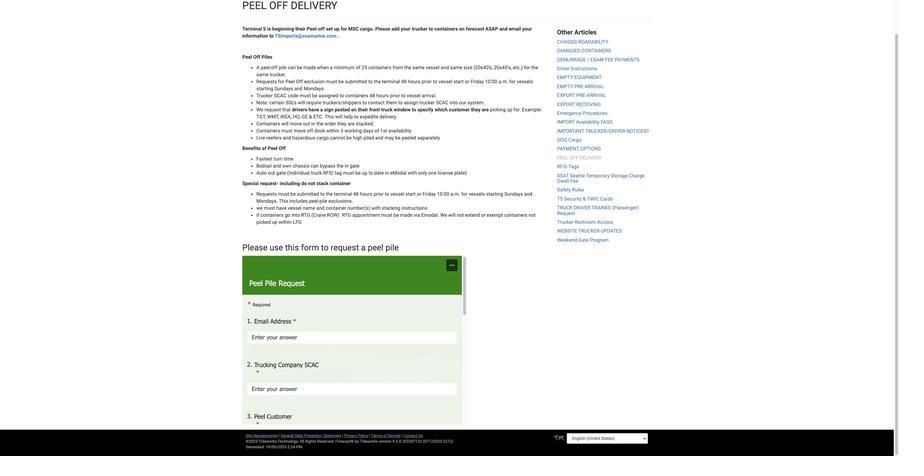 Task type: describe. For each thing, give the bounding box(es) containing it.
0 vertical spatial pre-
[[575, 84, 585, 89]]

which
[[435, 107, 448, 112]]

they inside containers will move out in the order they are stacked. containers must move off dock within 3 working days of 1st availability. live reefers and hazardous cargo cannot be high piled and may be peeled separately
[[337, 121, 347, 126]]

contact
[[368, 100, 385, 105]]

0 horizontal spatial gate
[[276, 170, 286, 176]]

starting inside the a peel-off pile can be made when a minimum of 25 containers from the same vessel and same size (20x40's, 20x45's, etc.) for the same trucker. requests for peel off exclusion must be submitted to the terminal 48 hours prior to vessel start or friday 10:00 a.m. for vessels starting sundays and mondays. trucker scac code must be assigned to containers 48 hours prior to vessel arrival. note: certain ssl's will require truckers/shippers to contact them to assign trucker scac into our system.
[[256, 86, 273, 91]]

fee
[[605, 57, 614, 62]]

2 vertical spatial in
[[385, 170, 389, 176]]

& inside the other articles chassis roadability damaged containers demurrage / exam fee payments driver instructions empty equipment empty pre-arrival export pre-arrival export receiving emergency procedures import availability faqs important trucker/driver notices!! oog cargo payment options peel off delivery rfid tags ssat seattle temporary storage charge dwell fee safety rules t5 security & twic cards truck driver trainee (passenger) request trucker restroom access website trucker updates weekend gate program
[[583, 196, 586, 202]]

picking up for. example: tgt, wmt, ikea, hd, ge & etc. this will help to expedite delivery.
[[256, 107, 542, 119]]

0 vertical spatial hours
[[408, 79, 420, 84]]

must right we
[[264, 205, 275, 211]]

auto
[[256, 170, 267, 176]]

privacy
[[344, 434, 357, 438]]

25
[[362, 65, 367, 70]]

trucker.
[[270, 72, 286, 77]]

be inside 'fastest turn time bobtail and own chassis can bypass the in gate auto out gate (individual truck rfid tag must be up to date in emodal with only one license plate)'
[[355, 170, 361, 176]]

2 vertical spatial peel
[[268, 145, 278, 151]]

articles
[[575, 28, 597, 36]]

2212)
[[443, 439, 454, 444]]

mondays. inside the a peel-off pile can be made when a minimum of 25 containers from the same vessel and same size (20x40's, 20x45's, etc.) for the same trucker. requests for peel off exclusion must be submitted to the terminal 48 hours prior to vessel start or friday 10:00 a.m. for vessels starting sundays and mondays. trucker scac code must be assigned to containers 48 hours prior to vessel arrival. note: certain ssl's will require truckers/shippers to contact them to assign trucker scac into our system.
[[304, 86, 325, 91]]

2 horizontal spatial same
[[450, 65, 462, 70]]

site
[[246, 434, 253, 438]]

privacy policy link
[[344, 434, 369, 438]]

20x45's,
[[494, 65, 512, 70]]

protection
[[304, 434, 322, 438]]

and left size on the right top
[[441, 65, 449, 70]]

hazardous
[[292, 135, 315, 141]]

10:00 inside requests must be submitted to the terminal 48 hours prior to vessel start or friday 10:00 a.m. for vessels starting sundays and mondays. this includes peel-pile exclusions. we must have vessel name and container number(s) with stacking instructions if containers go into rtg (crane row)  rtg appointment must be made via emodal. we will not extend or exempt containers not picked up within lfd.
[[437, 191, 449, 197]]

terms of service link
[[371, 434, 401, 438]]

1 horizontal spatial they
[[471, 107, 481, 112]]

1 vertical spatial or
[[417, 191, 422, 197]]

vessel up which
[[439, 79, 452, 84]]

t5imports@ssamarine.com
[[275, 33, 336, 39]]

1 export from the top
[[557, 92, 575, 98]]

for inside requests must be submitted to the terminal 48 hours prior to vessel start or friday 10:00 a.m. for vessels starting sundays and mondays. this includes peel-pile exclusions. we must have vessel name and container number(s) with stacking instructions if containers go into rtg (crane row)  rtg appointment must be made via emodal. we will not extend or exempt containers not picked up within lfd.
[[461, 191, 468, 197]]

0 vertical spatial arrival
[[585, 84, 604, 89]]

containers right exempt
[[504, 212, 528, 218]]

a
[[256, 65, 260, 70]]

generated:
[[246, 445, 265, 449]]

off inside the a peel-off pile can be made when a minimum of 25 containers from the same vessel and same size (20x40's, 20x45's, etc.) for the same trucker. requests for peel off exclusion must be submitted to the terminal 48 hours prior to vessel start or friday 10:00 a.m. for vessels starting sundays and mondays. trucker scac code must be assigned to containers 48 hours prior to vessel arrival. note: certain ssl's will require truckers/shippers to contact them to assign trucker scac into our system.
[[296, 79, 303, 84]]

requests must be submitted to the terminal 48 hours prior to vessel start or friday 10:00 a.m. for vessels starting sundays and mondays. this includes peel-pile exclusions. we must have vessel name and container number(s) with stacking instructions if containers go into rtg (crane row)  rtg appointment must be made via emodal. we will not extend or exempt containers not picked up within lfd.
[[256, 191, 536, 225]]

do
[[301, 181, 307, 186]]

0 horizontal spatial peel
[[242, 54, 252, 60]]

notices!!
[[627, 128, 649, 134]]

statement
[[323, 434, 341, 438]]

and left t5
[[524, 191, 533, 197]]

2 horizontal spatial not
[[529, 212, 536, 218]]

terminal inside requests must be submitted to the terminal 48 hours prior to vessel start or friday 10:00 a.m. for vessels starting sundays and mondays. this includes peel-pile exclusions. we must have vessel name and container number(s) with stacking instructions if containers go into rtg (crane row)  rtg appointment must be made via emodal. we will not extend or exempt containers not picked up within lfd.
[[334, 191, 352, 197]]

(07122023-
[[423, 439, 443, 444]]

for.
[[514, 107, 521, 112]]

submitted inside the a peel-off pile can be made when a minimum of 25 containers from the same vessel and same size (20x40's, 20x45's, etc.) for the same trucker. requests for peel off exclusion must be submitted to the terminal 48 hours prior to vessel start or friday 10:00 a.m. for vessels starting sundays and mondays. trucker scac code must be assigned to containers 48 hours prior to vessel arrival. note: certain ssl's will require truckers/shippers to contact them to assign trucker scac into our system.
[[345, 79, 367, 84]]

if
[[256, 212, 259, 218]]

1 horizontal spatial same
[[413, 65, 425, 70]]

form
[[301, 243, 319, 253]]

be up "require" on the top left of the page
[[312, 93, 318, 98]]

be up includes
[[290, 191, 296, 197]]

must up "assigned"
[[326, 79, 337, 84]]

for down 'trucker.'
[[278, 79, 284, 84]]

.
[[338, 33, 339, 39]]

1 rtg from the left
[[301, 212, 310, 218]]

0 vertical spatial container
[[330, 181, 351, 186]]

0 horizontal spatial we
[[256, 107, 263, 112]]

chassis
[[293, 163, 310, 169]]

vessel up assign
[[407, 93, 421, 98]]

forecast
[[466, 26, 484, 32]]

trucker/driver
[[586, 128, 625, 134]]

can inside the a peel-off pile can be made when a minimum of 25 containers from the same vessel and same size (20x40's, 20x45's, etc.) for the same trucker. requests for peel off exclusion must be submitted to the terminal 48 hours prior to vessel start or friday 10:00 a.m. for vessels starting sundays and mondays. trucker scac code must be assigned to containers 48 hours prior to vessel arrival. note: certain ssl's will require truckers/shippers to contact them to assign trucker scac into our system.
[[288, 65, 296, 70]]

containers right 25
[[368, 65, 392, 70]]

a inside the a peel-off pile can be made when a minimum of 25 containers from the same vessel and same size (20x40's, 20x45's, etc.) for the same trucker. requests for peel off exclusion must be submitted to the terminal 48 hours prior to vessel start or friday 10:00 a.m. for vessels starting sundays and mondays. trucker scac code must be assigned to containers 48 hours prior to vessel arrival. note: certain ssl's will require truckers/shippers to contact them to assign trucker scac into our system.
[[330, 65, 333, 70]]

1 vertical spatial request
[[331, 243, 359, 253]]

start inside the a peel-off pile can be made when a minimum of 25 containers from the same vessel and same size (20x40's, 20x45's, etc.) for the same trucker. requests for peel off exclusion must be submitted to the terminal 48 hours prior to vessel start or friday 10:00 a.m. for vessels starting sundays and mondays. trucker scac code must be assigned to containers 48 hours prior to vessel arrival. note: certain ssl's will require truckers/shippers to contact them to assign trucker scac into our system.
[[454, 79, 464, 84]]

0 horizontal spatial request
[[265, 107, 281, 112]]

2 vertical spatial a
[[361, 243, 366, 253]]

2 horizontal spatial pile
[[386, 243, 399, 253]]

live
[[256, 135, 265, 141]]

general data protection statement link
[[281, 434, 341, 438]]

3 | from the left
[[369, 434, 370, 438]]

0 horizontal spatial please
[[242, 243, 268, 253]]

1 horizontal spatial gate
[[350, 163, 360, 169]]

reserved.
[[317, 439, 335, 444]]

use
[[270, 243, 283, 253]]

off inside the a peel-off pile can be made when a minimum of 25 containers from the same vessel and same size (20x40's, 20x45's, etc.) for the same trucker. requests for peel off exclusion must be submitted to the terminal 48 hours prior to vessel start or friday 10:00 a.m. for vessels starting sundays and mondays. trucker scac code must be assigned to containers 48 hours prior to vessel arrival. note: certain ssl's will require truckers/shippers to contact them to assign trucker scac into our system.
[[271, 65, 278, 70]]

beginning
[[272, 26, 294, 32]]

2 vertical spatial or
[[481, 212, 486, 218]]

faqs
[[601, 119, 613, 125]]

access
[[597, 219, 613, 225]]

terms
[[371, 434, 382, 438]]

0 vertical spatial scac
[[274, 93, 287, 98]]

may
[[385, 135, 394, 141]]

be down "minimum"
[[339, 79, 344, 84]]

the inside containers will move out in the order they are stacked. containers must move off dock within 3 working days of 1st availability. live reefers and hazardous cargo cannot be high piled and may be peeled separately
[[317, 121, 324, 126]]

high
[[353, 135, 362, 141]]

1 horizontal spatial not
[[457, 212, 464, 218]]

a peel-off pile can be made when a minimum of 25 containers from the same vessel and same size (20x40's, 20x45's, etc.) for the same trucker. requests for peel off exclusion must be submitted to the terminal 48 hours prior to vessel start or friday 10:00 a.m. for vessels starting sundays and mondays. trucker scac code must be assigned to containers 48 hours prior to vessel arrival. note: certain ssl's will require truckers/shippers to contact them to assign trucker scac into our system.
[[256, 65, 538, 105]]

benefits of peel off
[[242, 145, 286, 151]]

seattle
[[570, 173, 585, 178]]

/
[[587, 57, 589, 62]]

t5imports@ssamarine.com .
[[275, 33, 339, 39]]

must inside 'fastest turn time bobtail and own chassis can bypass the in gate auto out gate (individual truck rfid tag must be up to date in emodal with only one license plate)'
[[343, 170, 354, 176]]

will inside requests must be submitted to the terminal 48 hours prior to vessel start or friday 10:00 a.m. for vessels starting sundays and mondays. this includes peel-pile exclusions. we must have vessel name and container number(s) with stacking instructions if containers go into rtg (crane row)  rtg appointment must be made via emodal. we will not extend or exempt containers not picked up within lfd.
[[448, 212, 456, 218]]

2 your from the left
[[522, 26, 532, 32]]

3
[[341, 128, 343, 133]]

peeled
[[402, 135, 416, 141]]

gate
[[579, 237, 589, 243]]

procedures
[[583, 110, 608, 116]]

be down the working
[[346, 135, 352, 141]]

of inside containers will move out in the order they are stacked. containers must move off dock within 3 working days of 1st availability. live reefers and hazardous cargo cannot be high piled and may be peeled separately
[[375, 128, 379, 133]]

ssat seattle temporary storage charge dwell fee link
[[557, 173, 645, 184]]

includes
[[290, 198, 308, 204]]

stack
[[317, 181, 329, 186]]

them
[[386, 100, 397, 105]]

& inside the picking up for. example: tgt, wmt, ikea, hd, ge & etc. this will help to expedite delivery.
[[309, 114, 312, 119]]

48 inside requests must be submitted to the terminal 48 hours prior to vessel start or friday 10:00 a.m. for vessels starting sundays and mondays. this includes peel-pile exclusions. we must have vessel name and container number(s) with stacking instructions if containers go into rtg (crane row)  rtg appointment must be made via emodal. we will not extend or exempt containers not picked up within lfd.
[[353, 191, 359, 197]]

safety
[[557, 187, 571, 193]]

please inside the 'terminal 5 is beginning their peel-off set up for msc cargo. please add your trucker to containers on forecast asap and email your information to'
[[375, 26, 390, 32]]

must inside containers will move out in the order they are stacked. containers must move off dock within 3 working days of 1st availability. live reefers and hazardous cargo cannot be high piled and may be peeled separately
[[281, 128, 293, 133]]

specify
[[418, 107, 434, 112]]

trucker
[[579, 228, 600, 234]]

the right etc.)
[[532, 65, 538, 70]]

and up '(crane'
[[316, 205, 325, 211]]

availability
[[576, 119, 600, 125]]

1 vertical spatial hours
[[376, 93, 389, 98]]

container inside requests must be submitted to the terminal 48 hours prior to vessel start or friday 10:00 a.m. for vessels starting sundays and mondays. this includes peel-pile exclusions. we must have vessel name and container number(s) with stacking instructions if containers go into rtg (crane row)  rtg appointment must be made via emodal. we will not extend or exempt containers not picked up within lfd.
[[326, 205, 346, 211]]

be left "when"
[[297, 65, 302, 70]]

truckers/shippers
[[323, 100, 361, 105]]

receiving
[[577, 101, 601, 107]]

rfid inside 'fastest turn time bobtail and own chassis can bypass the in gate auto out gate (individual truck rfid tag must be up to date in emodal with only one license plate)'
[[323, 170, 334, 176]]

dwell
[[557, 178, 569, 184]]

2 vertical spatial off
[[279, 145, 286, 151]]

1 horizontal spatial in
[[345, 163, 349, 169]]

for right etc.)
[[524, 65, 530, 70]]

requirements
[[254, 434, 278, 438]]

4 | from the left
[[402, 434, 403, 438]]

10/05/2023
[[266, 445, 287, 449]]

peel
[[368, 243, 384, 253]]

2 containers from the top
[[256, 128, 280, 133]]

sundays inside the a peel-off pile can be made when a minimum of 25 containers from the same vessel and same size (20x40's, 20x45's, etc.) for the same trucker. requests for peel off exclusion must be submitted to the terminal 48 hours prior to vessel start or friday 10:00 a.m. for vessels starting sundays and mondays. trucker scac code must be assigned to containers 48 hours prior to vessel arrival. note: certain ssl's will require truckers/shippers to contact them to assign trucker scac into our system.
[[275, 86, 293, 91]]

this inside the picking up for. example: tgt, wmt, ikea, hd, ge & etc. this will help to expedite delivery.
[[325, 114, 334, 119]]

requests inside the a peel-off pile can be made when a minimum of 25 containers from the same vessel and same size (20x40's, 20x45's, etc.) for the same trucker. requests for peel off exclusion must be submitted to the terminal 48 hours prior to vessel start or friday 10:00 a.m. for vessels starting sundays and mondays. trucker scac code must be assigned to containers 48 hours prior to vessel arrival. note: certain ssl's will require truckers/shippers to contact them to assign trucker scac into our system.
[[256, 79, 277, 84]]

fee
[[570, 178, 578, 184]]

order
[[325, 121, 336, 126]]

within inside containers will move out in the order they are stacked. containers must move off dock within 3 working days of 1st availability. live reefers and hazardous cargo cannot be high piled and may be peeled separately
[[326, 128, 339, 133]]

peel- inside requests must be submitted to the terminal 48 hours prior to vessel start or friday 10:00 a.m. for vessels starting sundays and mondays. this includes peel-pile exclusions. we must have vessel name and container number(s) with stacking instructions if containers go into rtg (crane row)  rtg appointment must be made via emodal. we will not extend or exempt containers not picked up within lfd.
[[309, 198, 320, 204]]

0 horizontal spatial not
[[308, 181, 315, 186]]

can inside 'fastest turn time bobtail and own chassis can bypass the in gate auto out gate (individual truck rfid tag must be up to date in emodal with only one license plate)'
[[311, 163, 319, 169]]

off inside containers will move out in the order they are stacked. containers must move off dock within 3 working days of 1st availability. live reefers and hazardous cargo cannot be high piled and may be peeled separately
[[307, 128, 313, 133]]

0 horizontal spatial same
[[256, 72, 269, 77]]

1 vertical spatial move
[[294, 128, 306, 133]]

of inside the a peel-off pile can be made when a minimum of 25 containers from the same vessel and same size (20x40's, 20x45's, etc.) for the same trucker. requests for peel off exclusion must be submitted to the terminal 48 hours prior to vessel start or friday 10:00 a.m. for vessels starting sundays and mondays. trucker scac code must be assigned to containers 48 hours prior to vessel arrival. note: certain ssl's will require truckers/shippers to contact them to assign trucker scac into our system.
[[356, 65, 360, 70]]

requests inside requests must be submitted to the terminal 48 hours prior to vessel start or friday 10:00 a.m. for vessels starting sundays and mondays. this includes peel-pile exclusions. we must have vessel name and container number(s) with stacking instructions if containers go into rtg (crane row)  rtg appointment must be made via emodal. we will not extend or exempt containers not picked up within lfd.
[[256, 191, 277, 197]]

data
[[295, 434, 303, 438]]

will inside the a peel-off pile can be made when a minimum of 25 containers from the same vessel and same size (20x40's, 20x45's, etc.) for the same trucker. requests for peel off exclusion must be submitted to the terminal 48 hours prior to vessel start or friday 10:00 a.m. for vessels starting sundays and mondays. trucker scac code must be assigned to containers 48 hours prior to vessel arrival. note: certain ssl's will require truckers/shippers to contact them to assign trucker scac into our system.
[[298, 100, 305, 105]]

a.m. inside requests must be submitted to the terminal 48 hours prior to vessel start or friday 10:00 a.m. for vessels starting sundays and mondays. this includes peel-pile exclusions. we must have vessel name and container number(s) with stacking instructions if containers go into rtg (crane row)  rtg appointment must be made via emodal. we will not extend or exempt containers not picked up within lfd.
[[451, 191, 460, 197]]

must down stacking
[[381, 212, 392, 218]]

vessel up stacking
[[391, 191, 404, 197]]

the up contact on the left
[[374, 79, 381, 84]]

request-
[[260, 181, 279, 186]]

contact us link
[[404, 434, 423, 438]]

piles
[[262, 54, 273, 60]]

payments
[[615, 57, 640, 62]]

1 vertical spatial arrival
[[587, 92, 606, 98]]

via
[[414, 212, 420, 218]]

vessel up arrival.
[[426, 65, 440, 70]]

1 horizontal spatial 48
[[370, 93, 375, 98]]

expedite
[[360, 114, 378, 119]]

we inside requests must be submitted to the terminal 48 hours prior to vessel start or friday 10:00 a.m. for vessels starting sundays and mondays. this includes peel-pile exclusions. we must have vessel name and container number(s) with stacking instructions if containers go into rtg (crane row)  rtg appointment must be made via emodal. we will not extend or exempt containers not picked up within lfd.
[[440, 212, 447, 218]]

1 horizontal spatial are
[[482, 107, 489, 112]]

driver
[[557, 66, 570, 71]]

turn
[[274, 156, 283, 162]]

emodal.
[[421, 212, 439, 218]]

submitted inside requests must be submitted to the terminal 48 hours prior to vessel start or friday 10:00 a.m. for vessels starting sundays and mondays. this includes peel-pile exclusions. we must have vessel name and container number(s) with stacking instructions if containers go into rtg (crane row)  rtg appointment must be made via emodal. we will not extend or exempt containers not picked up within lfd.
[[297, 191, 319, 197]]

and up 'code'
[[294, 86, 303, 91]]

be down stacking
[[394, 212, 399, 218]]

2:24
[[288, 445, 295, 449]]

general
[[281, 434, 294, 438]]

up inside 'fastest turn time bobtail and own chassis can bypass the in gate auto out gate (individual truck rfid tag must be up to date in emodal with only one license plate)'
[[362, 170, 367, 176]]

1 empty from the top
[[557, 75, 573, 80]]

will inside the picking up for. example: tgt, wmt, ikea, hd, ge & etc. this will help to expedite delivery.
[[335, 114, 343, 119]]

asap
[[486, 26, 498, 32]]

friday inside the a peel-off pile can be made when a minimum of 25 containers from the same vessel and same size (20x40's, 20x45's, etc.) for the same trucker. requests for peel off exclusion must be submitted to the terminal 48 hours prior to vessel start or friday 10:00 a.m. for vessels starting sundays and mondays. trucker scac code must be assigned to containers 48 hours prior to vessel arrival. note: certain ssl's will require truckers/shippers to contact them to assign trucker scac into our system.
[[471, 79, 484, 84]]

1 horizontal spatial have
[[309, 107, 319, 112]]

the inside requests must be submitted to the terminal 48 hours prior to vessel start or friday 10:00 a.m. for vessels starting sundays and mondays. this includes peel-pile exclusions. we must have vessel name and container number(s) with stacking instructions if containers go into rtg (crane row)  rtg appointment must be made via emodal. we will not extend or exempt containers not picked up within lfd.
[[326, 191, 333, 197]]

2 horizontal spatial 48
[[401, 79, 407, 84]]

into inside the a peel-off pile can be made when a minimum of 25 containers from the same vessel and same size (20x40's, 20x45's, etc.) for the same trucker. requests for peel off exclusion must be submitted to the terminal 48 hours prior to vessel start or friday 10:00 a.m. for vessels starting sundays and mondays. trucker scac code must be assigned to containers 48 hours prior to vessel arrival. note: certain ssl's will require truckers/shippers to contact them to assign trucker scac into our system.
[[450, 100, 458, 105]]

of up fastest
[[262, 145, 267, 151]]

demurrage / exam fee payments link
[[557, 57, 640, 62]]

friday inside requests must be submitted to the terminal 48 hours prior to vessel start or friday 10:00 a.m. for vessels starting sundays and mondays. this includes peel-pile exclusions. we must have vessel name and container number(s) with stacking instructions if containers go into rtg (crane row)  rtg appointment must be made via emodal. we will not extend or exempt containers not picked up within lfd.
[[423, 191, 436, 197]]

up inside the picking up for. example: tgt, wmt, ikea, hd, ge & etc. this will help to expedite delivery.
[[507, 107, 513, 112]]

emergency procedures link
[[557, 110, 608, 116]]

1 horizontal spatial truck
[[381, 107, 393, 112]]

forecast®
[[336, 439, 354, 444]]

website trucker updates link
[[557, 228, 622, 234]]

number(s)
[[348, 205, 370, 211]]

minimum
[[334, 65, 355, 70]]

site requirements link
[[246, 434, 278, 438]]

for down etc.)
[[509, 79, 516, 84]]

containers up picked on the left of the page
[[261, 212, 284, 218]]



Task type: locate. For each thing, give the bounding box(es) containing it.
into
[[450, 100, 458, 105], [292, 212, 300, 218]]

arrival down equipment
[[585, 84, 604, 89]]

terminal down from
[[382, 79, 400, 84]]

0 vertical spatial a
[[330, 65, 333, 70]]

fastest
[[256, 156, 273, 162]]

made
[[304, 65, 316, 70], [400, 212, 413, 218]]

1 horizontal spatial hours
[[376, 93, 389, 98]]

request up wmt,
[[265, 107, 281, 112]]

1 horizontal spatial this
[[325, 114, 334, 119]]

0 vertical spatial or
[[465, 79, 470, 84]]

roadability
[[579, 39, 609, 45]]

with inside 'fastest turn time bobtail and own chassis can bypass the in gate auto out gate (individual truck rfid tag must be up to date in emodal with only one license plate)'
[[408, 170, 417, 176]]

the up dock
[[317, 121, 324, 126]]

will inside containers will move out in the order they are stacked. containers must move off dock within 3 working days of 1st availability. live reefers and hazardous cargo cannot be high piled and may be peeled separately
[[281, 121, 289, 126]]

trucker inside the other articles chassis roadability damaged containers demurrage / exam fee payments driver instructions empty equipment empty pre-arrival export pre-arrival export receiving emergency procedures import availability faqs important trucker/driver notices!! oog cargo payment options peel off delivery rfid tags ssat seattle temporary storage charge dwell fee safety rules t5 security & twic cards truck driver trainee (passenger) request trucker restroom access website trucker updates weekend gate program
[[557, 219, 574, 225]]

peel
[[557, 155, 569, 161]]

trucker right add
[[412, 26, 428, 32]]

0 horizontal spatial 48
[[353, 191, 359, 197]]

with
[[408, 170, 417, 176], [372, 205, 381, 211]]

and
[[500, 26, 508, 32], [441, 65, 449, 70], [294, 86, 303, 91], [283, 135, 291, 141], [375, 135, 384, 141], [273, 163, 281, 169], [524, 191, 533, 197], [316, 205, 325, 211]]

10:00 inside the a peel-off pile can be made when a minimum of 25 containers from the same vessel and same size (20x40's, 20x45's, etc.) for the same trucker. requests for peel off exclusion must be submitted to the terminal 48 hours prior to vessel start or friday 10:00 a.m. for vessels starting sundays and mondays. trucker scac code must be assigned to containers 48 hours prior to vessel arrival. note: certain ssl's will require truckers/shippers to contact them to assign trucker scac into our system.
[[485, 79, 497, 84]]

with left only on the top
[[408, 170, 417, 176]]

a right "when"
[[330, 65, 333, 70]]

driver
[[574, 205, 590, 211]]

in down "etc." at top left
[[311, 121, 315, 126]]

storage
[[611, 173, 628, 178]]

bobtail
[[256, 163, 272, 169]]

assigned
[[319, 93, 339, 98]]

1 horizontal spatial rfid
[[557, 164, 568, 169]]

prior up stacking
[[374, 191, 384, 197]]

1 vertical spatial friday
[[423, 191, 436, 197]]

1 vertical spatial container
[[326, 205, 346, 211]]

0 horizontal spatial start
[[406, 191, 416, 197]]

fastest turn time bobtail and own chassis can bypass the in gate auto out gate (individual truck rfid tag must be up to date in emodal with only one license plate)
[[256, 156, 467, 176]]

1 horizontal spatial off
[[279, 145, 286, 151]]

2 requests from the top
[[256, 191, 277, 197]]

exclusion
[[304, 79, 325, 84]]

rfid down the peel
[[557, 164, 568, 169]]

0 vertical spatial peel-
[[261, 65, 271, 70]]

within down go on the left top
[[279, 219, 292, 225]]

friday
[[471, 79, 484, 84], [423, 191, 436, 197]]

1 vertical spatial containers
[[256, 128, 280, 133]]

separately
[[418, 135, 440, 141]]

into up lfd.
[[292, 212, 300, 218]]

will left the extend
[[448, 212, 456, 218]]

0 horizontal spatial have
[[276, 205, 287, 211]]

are inside containers will move out in the order they are stacked. containers must move off dock within 3 working days of 1st availability. live reefers and hazardous cargo cannot be high piled and may be peeled separately
[[348, 121, 355, 126]]

1 vertical spatial out
[[268, 170, 275, 176]]

important trucker/driver notices!! link
[[557, 128, 649, 134]]

0 vertical spatial made
[[304, 65, 316, 70]]

up left for.
[[507, 107, 513, 112]]

size
[[464, 65, 472, 70]]

of left 25
[[356, 65, 360, 70]]

vessels inside the a peel-off pile can be made when a minimum of 25 containers from the same vessel and same size (20x40's, 20x45's, etc.) for the same trucker. requests for peel off exclusion must be submitted to the terminal 48 hours prior to vessel start or friday 10:00 a.m. for vessels starting sundays and mondays. trucker scac code must be assigned to containers 48 hours prior to vessel arrival. note: certain ssl's will require truckers/shippers to contact them to assign trucker scac into our system.
[[517, 79, 533, 84]]

1 horizontal spatial can
[[311, 163, 319, 169]]

2 vertical spatial hours
[[360, 191, 372, 197]]

and inside 'fastest turn time bobtail and own chassis can bypass the in gate auto out gate (individual truck rfid tag must be up to date in emodal with only one license plate)'
[[273, 163, 281, 169]]

0 vertical spatial can
[[288, 65, 296, 70]]

0 horizontal spatial rtg
[[301, 212, 310, 218]]

t5
[[557, 196, 563, 202]]

0 vertical spatial move
[[290, 121, 302, 126]]

0 horizontal spatial prior
[[374, 191, 384, 197]]

pile inside requests must be submitted to the terminal 48 hours prior to vessel start or friday 10:00 a.m. for vessels starting sundays and mondays. this includes peel-pile exclusions. we must have vessel name and container number(s) with stacking instructions if containers go into rtg (crane row)  rtg appointment must be made via emodal. we will not extend or exempt containers not picked up within lfd.
[[320, 198, 327, 204]]

peel inside the a peel-off pile can be made when a minimum of 25 containers from the same vessel and same size (20x40's, 20x45's, etc.) for the same trucker. requests for peel off exclusion must be submitted to the terminal 48 hours prior to vessel start or friday 10:00 a.m. for vessels starting sundays and mondays. trucker scac code must be assigned to containers 48 hours prior to vessel arrival. note: certain ssl's will require truckers/shippers to contact them to assign trucker scac into our system.
[[285, 79, 295, 84]]

0 vertical spatial please
[[375, 26, 390, 32]]

2 | from the left
[[342, 434, 343, 438]]

must up "require" on the top left of the page
[[300, 93, 311, 98]]

10:00 down (20x40's,
[[485, 79, 497, 84]]

must right tag
[[343, 170, 354, 176]]

the right from
[[404, 65, 411, 70]]

1 containers from the top
[[256, 121, 280, 126]]

up right picked on the left of the page
[[272, 219, 277, 225]]

have up go on the left top
[[276, 205, 287, 211]]

(crane
[[311, 212, 326, 218]]

container down exclusions.
[[326, 205, 346, 211]]

move down hd,
[[290, 121, 302, 126]]

2 horizontal spatial off
[[296, 79, 303, 84]]

1 vertical spatial submitted
[[297, 191, 319, 197]]

must down including at the top of the page
[[278, 191, 289, 197]]

1 vertical spatial peel
[[285, 79, 295, 84]]

0 horizontal spatial into
[[292, 212, 300, 218]]

starting up exempt
[[486, 191, 503, 197]]

by
[[355, 439, 359, 444]]

on inside the 'terminal 5 is beginning their peel-off set up for msc cargo. please add your trucker to containers on forecast asap and email your information to'
[[459, 26, 465, 32]]

for down plate) in the top of the page
[[461, 191, 468, 197]]

are down system.
[[482, 107, 489, 112]]

off left piles
[[253, 54, 260, 60]]

0 vertical spatial out
[[303, 121, 310, 126]]

up inside requests must be submitted to the terminal 48 hours prior to vessel start or friday 10:00 a.m. for vessels starting sundays and mondays. this includes peel-pile exclusions. we must have vessel name and container number(s) with stacking instructions if containers go into rtg (crane row)  rtg appointment must be made via emodal. we will not extend or exempt containers not picked up within lfd.
[[272, 219, 277, 225]]

1 horizontal spatial your
[[522, 26, 532, 32]]

appointment
[[352, 212, 380, 218]]

drivers
[[292, 107, 307, 112]]

pre- down empty equipment link
[[575, 84, 585, 89]]

2 horizontal spatial or
[[481, 212, 486, 218]]

in inside containers will move out in the order they are stacked. containers must move off dock within 3 working days of 1st availability. live reefers and hazardous cargo cannot be high piled and may be peeled separately
[[311, 121, 315, 126]]

this down sign
[[325, 114, 334, 119]]

2 vertical spatial 48
[[353, 191, 359, 197]]

within down order
[[326, 128, 339, 133]]

this
[[325, 114, 334, 119], [279, 198, 288, 204]]

this inside requests must be submitted to the terminal 48 hours prior to vessel start or friday 10:00 a.m. for vessels starting sundays and mondays. this includes peel-pile exclusions. we must have vessel name and container number(s) with stacking instructions if containers go into rtg (crane row)  rtg appointment must be made via emodal. we will not extend or exempt containers not picked up within lfd.
[[279, 198, 288, 204]]

etc.
[[313, 114, 324, 119]]

0 horizontal spatial mondays.
[[256, 198, 278, 204]]

|
[[279, 434, 280, 438], [342, 434, 343, 438], [369, 434, 370, 438], [402, 434, 403, 438]]

will up drivers
[[298, 100, 305, 105]]

peel- inside the a peel-off pile can be made when a minimum of 25 containers from the same vessel and same size (20x40's, 20x45's, etc.) for the same trucker. requests for peel off exclusion must be submitted to the terminal 48 hours prior to vessel start or friday 10:00 a.m. for vessels starting sundays and mondays. trucker scac code must be assigned to containers 48 hours prior to vessel arrival. note: certain ssl's will require truckers/shippers to contact them to assign trucker scac into our system.
[[261, 65, 271, 70]]

1 requests from the top
[[256, 79, 277, 84]]

0 vertical spatial have
[[309, 107, 319, 112]]

0 horizontal spatial off
[[271, 65, 278, 70]]

0 vertical spatial off
[[318, 26, 325, 32]]

same
[[413, 65, 425, 70], [450, 65, 462, 70], [256, 72, 269, 77]]

trucker inside the a peel-off pile can be made when a minimum of 25 containers from the same vessel and same size (20x40's, 20x45's, etc.) for the same trucker. requests for peel off exclusion must be submitted to the terminal 48 hours prior to vessel start or friday 10:00 a.m. for vessels starting sundays and mondays. trucker scac code must be assigned to containers 48 hours prior to vessel arrival. note: certain ssl's will require truckers/shippers to contact them to assign trucker scac into our system.
[[420, 100, 435, 105]]

empty
[[557, 75, 573, 80], [557, 84, 573, 89]]

0 vertical spatial this
[[325, 114, 334, 119]]

starting inside requests must be submitted to the terminal 48 hours prior to vessel start or friday 10:00 a.m. for vessels starting sundays and mondays. this includes peel-pile exclusions. we must have vessel name and container number(s) with stacking instructions if containers go into rtg (crane row)  rtg appointment must be made via emodal. we will not extend or exempt containers not picked up within lfd.
[[486, 191, 503, 197]]

export up export receiving link
[[557, 92, 575, 98]]

temporary
[[586, 173, 610, 178]]

0 horizontal spatial hours
[[360, 191, 372, 197]]

to inside the picking up for. example: tgt, wmt, ikea, hd, ge & etc. this will help to expedite delivery.
[[354, 114, 359, 119]]

can left bypass
[[311, 163, 319, 169]]

containers
[[435, 26, 458, 32], [368, 65, 392, 70], [345, 93, 368, 98], [261, 212, 284, 218], [504, 212, 528, 218]]

1 vertical spatial starting
[[486, 191, 503, 197]]

mondays. inside requests must be submitted to the terminal 48 hours prior to vessel start or friday 10:00 a.m. for vessels starting sundays and mondays. this includes peel-pile exclusions. we must have vessel name and container number(s) with stacking instructions if containers go into rtg (crane row)  rtg appointment must be made via emodal. we will not extend or exempt containers not picked up within lfd.
[[256, 198, 278, 204]]

peel
[[242, 54, 252, 60], [285, 79, 295, 84], [268, 145, 278, 151]]

your right add
[[401, 26, 411, 32]]

or down size on the right top
[[465, 79, 470, 84]]

up
[[507, 107, 513, 112], [362, 170, 367, 176], [272, 219, 277, 225]]

vessel
[[426, 65, 440, 70], [439, 79, 452, 84], [407, 93, 421, 98], [391, 191, 404, 197], [288, 205, 302, 211]]

0 vertical spatial within
[[326, 128, 339, 133]]

1 your from the left
[[401, 26, 411, 32]]

©2023 tideworks
[[246, 439, 277, 444]]

submitted down 25
[[345, 79, 367, 84]]

1 horizontal spatial a
[[330, 65, 333, 70]]

have inside requests must be submitted to the terminal 48 hours prior to vessel start or friday 10:00 a.m. for vessels starting sundays and mondays. this includes peel-pile exclusions. we must have vessel name and container number(s) with stacking instructions if containers go into rtg (crane row)  rtg appointment must be made via emodal. we will not extend or exempt containers not picked up within lfd.
[[276, 205, 287, 211]]

hours up contact on the left
[[376, 93, 389, 98]]

1 vertical spatial sundays
[[505, 191, 523, 197]]

terminal inside the a peel-off pile can be made when a minimum of 25 containers from the same vessel and same size (20x40's, 20x45's, etc.) for the same trucker. requests for peel off exclusion must be submitted to the terminal 48 hours prior to vessel start or friday 10:00 a.m. for vessels starting sundays and mondays. trucker scac code must be assigned to containers 48 hours prior to vessel arrival. note: certain ssl's will require truckers/shippers to contact them to assign trucker scac into our system.
[[382, 79, 400, 84]]

vessel down includes
[[288, 205, 302, 211]]

export up emergency
[[557, 101, 575, 107]]

1 horizontal spatial prior
[[390, 93, 400, 98]]

1 | from the left
[[279, 434, 280, 438]]

trucker up the specify
[[420, 100, 435, 105]]

terminal 5 is beginning their peel-off set up for msc cargo. please add your trucker to containers on forecast asap and email your information to
[[242, 26, 532, 39]]

when
[[317, 65, 329, 70]]

off left set
[[318, 26, 325, 32]]

require
[[306, 100, 322, 105]]

options
[[581, 146, 601, 152]]

vessels down etc.)
[[517, 79, 533, 84]]

stacking
[[382, 205, 400, 211]]

0 vertical spatial starting
[[256, 86, 273, 91]]

submitted
[[345, 79, 367, 84], [297, 191, 319, 197]]

0 horizontal spatial up
[[272, 219, 277, 225]]

information
[[242, 33, 268, 39]]

made left "when"
[[304, 65, 316, 70]]

or right the extend
[[481, 212, 486, 218]]

0 vertical spatial prior
[[422, 79, 432, 84]]

start down size on the right top
[[454, 79, 464, 84]]

be down availability.
[[395, 135, 401, 141]]

we request that drivers have a sign posted on their front truck window to specify which customer they are
[[256, 107, 489, 112]]

the down "stack"
[[326, 191, 333, 197]]

this
[[285, 243, 299, 253]]

1 vertical spatial empty
[[557, 84, 573, 89]]

1 vertical spatial trucker
[[557, 219, 574, 225]]

time
[[284, 156, 294, 162]]

pre-
[[575, 84, 585, 89], [577, 92, 587, 98]]

terminal up exclusions.
[[334, 191, 352, 197]]

1 vertical spatial pre-
[[577, 92, 587, 98]]

rfid down bypass
[[323, 170, 334, 176]]

export receiving link
[[557, 101, 601, 107]]

1st
[[380, 128, 387, 133]]

trucker
[[256, 93, 273, 98], [557, 219, 574, 225]]

vessels inside requests must be submitted to the terminal 48 hours prior to vessel start or friday 10:00 a.m. for vessels starting sundays and mondays. this includes peel-pile exclusions. we must have vessel name and container number(s) with stacking instructions if containers go into rtg (crane row)  rtg appointment must be made via emodal. we will not extend or exempt containers not picked up within lfd.
[[469, 191, 485, 197]]

and down 1st
[[375, 135, 384, 141]]

1 horizontal spatial a.m.
[[499, 79, 508, 84]]

0 vertical spatial pile
[[279, 65, 287, 70]]

friday down (20x40's,
[[471, 79, 484, 84]]

version
[[379, 439, 392, 444]]

0 horizontal spatial pile
[[279, 65, 287, 70]]

equipment
[[575, 75, 602, 80]]

working
[[345, 128, 362, 133]]

1 vertical spatial prior
[[390, 93, 400, 98]]

0 vertical spatial rfid
[[557, 164, 568, 169]]

1 horizontal spatial trucker
[[557, 219, 574, 225]]

0 horizontal spatial this
[[279, 198, 288, 204]]

trucker inside the 'terminal 5 is beginning their peel-off set up for msc cargo. please add your trucker to containers on forecast asap and email your information to'
[[412, 26, 428, 32]]

containers
[[256, 121, 280, 126], [256, 128, 280, 133]]

for
[[524, 65, 530, 70], [278, 79, 284, 84], [509, 79, 516, 84], [461, 191, 468, 197]]

sundays inside requests must be submitted to the terminal 48 hours prior to vessel start or friday 10:00 a.m. for vessels starting sundays and mondays. this includes peel-pile exclusions. we must have vessel name and container number(s) with stacking instructions if containers go into rtg (crane row)  rtg appointment must be made via emodal. we will not extend or exempt containers not picked up within lfd.
[[505, 191, 523, 197]]

pile up 'trucker.'
[[279, 65, 287, 70]]

2 horizontal spatial a
[[361, 243, 366, 253]]

0 horizontal spatial a
[[320, 107, 323, 112]]

trucker down the request
[[557, 219, 574, 225]]

within inside requests must be submitted to the terminal 48 hours prior to vessel start or friday 10:00 a.m. for vessels starting sundays and mondays. this includes peel-pile exclusions. we must have vessel name and container number(s) with stacking instructions if containers go into rtg (crane row)  rtg appointment must be made via emodal. we will not extend or exempt containers not picked up within lfd.
[[279, 219, 292, 225]]

truck inside 'fastest turn time bobtail and own chassis can bypass the in gate auto out gate (individual truck rfid tag must be up to date in emodal with only one license plate)'
[[311, 170, 322, 176]]

rtg down name
[[301, 212, 310, 218]]

and down turn
[[273, 163, 281, 169]]

prior up arrival.
[[422, 79, 432, 84]]

with inside requests must be submitted to the terminal 48 hours prior to vessel start or friday 10:00 a.m. for vessels starting sundays and mondays. this includes peel-pile exclusions. we must have vessel name and container number(s) with stacking instructions if containers go into rtg (crane row)  rtg appointment must be made via emodal. we will not extend or exempt containers not picked up within lfd.
[[372, 205, 381, 211]]

1 horizontal spatial mondays.
[[304, 86, 325, 91]]

weekend gate program link
[[557, 237, 609, 243]]

gate down own
[[276, 170, 286, 176]]

0 vertical spatial containers
[[256, 121, 280, 126]]

and right the reefers
[[283, 135, 291, 141]]

tgt,
[[256, 114, 266, 119]]

damaged containers link
[[557, 48, 611, 53]]

made inside the a peel-off pile can be made when a minimum of 25 containers from the same vessel and same size (20x40's, 20x45's, etc.) for the same trucker. requests for peel off exclusion must be submitted to the terminal 48 hours prior to vessel start or friday 10:00 a.m. for vessels starting sundays and mondays. trucker scac code must be assigned to containers 48 hours prior to vessel arrival. note: certain ssl's will require truckers/shippers to contact them to assign trucker scac into our system.
[[304, 65, 316, 70]]

they up 3
[[337, 121, 347, 126]]

1 vertical spatial a.m.
[[451, 191, 460, 197]]

truck
[[381, 107, 393, 112], [311, 170, 322, 176]]

out inside containers will move out in the order they are stacked. containers must move off dock within 3 working days of 1st availability. live reefers and hazardous cargo cannot be high piled and may be peeled separately
[[303, 121, 310, 126]]

or inside the a peel-off pile can be made when a minimum of 25 containers from the same vessel and same size (20x40's, 20x45's, etc.) for the same trucker. requests for peel off exclusion must be submitted to the terminal 48 hours prior to vessel start or friday 10:00 a.m. for vessels starting sundays and mondays. trucker scac code must be assigned to containers 48 hours prior to vessel arrival. note: certain ssl's will require truckers/shippers to contact them to assign trucker scac into our system.
[[465, 79, 470, 84]]

0 vertical spatial we
[[256, 107, 263, 112]]

off inside the 'terminal 5 is beginning their peel-off set up for msc cargo. please add your trucker to containers on forecast asap and email your information to'
[[318, 26, 325, 32]]

all
[[300, 439, 304, 444]]

be
[[297, 65, 302, 70], [339, 79, 344, 84], [312, 93, 318, 98], [346, 135, 352, 141], [395, 135, 401, 141], [355, 170, 361, 176], [290, 191, 296, 197], [394, 212, 399, 218]]

0 vertical spatial a.m.
[[499, 79, 508, 84]]

they down system.
[[471, 107, 481, 112]]

0 horizontal spatial a.m.
[[451, 191, 460, 197]]

48 up contact on the left
[[370, 93, 375, 98]]

on left forecast
[[459, 26, 465, 32]]

and inside the 'terminal 5 is beginning their peel-off set up for msc cargo. please add your trucker to containers on forecast asap and email your information to'
[[500, 26, 508, 32]]

can
[[288, 65, 296, 70], [311, 163, 319, 169]]

hd,
[[293, 114, 301, 119]]

1 vertical spatial terminal
[[334, 191, 352, 197]]

made inside requests must be submitted to the terminal 48 hours prior to vessel start or friday 10:00 a.m. for vessels starting sundays and mondays. this includes peel-pile exclusions. we must have vessel name and container number(s) with stacking instructions if containers go into rtg (crane row)  rtg appointment must be made via emodal. we will not extend or exempt containers not picked up within lfd.
[[400, 212, 413, 218]]

1 vertical spatial they
[[337, 121, 347, 126]]

trucker inside the a peel-off pile can be made when a minimum of 25 containers from the same vessel and same size (20x40's, 20x45's, etc.) for the same trucker. requests for peel off exclusion must be submitted to the terminal 48 hours prior to vessel start or friday 10:00 a.m. for vessels starting sundays and mondays. trucker scac code must be assigned to containers 48 hours prior to vessel arrival. note: certain ssl's will require truckers/shippers to contact them to assign trucker scac into our system.
[[256, 93, 273, 98]]

1 vertical spatial scac
[[436, 100, 449, 105]]

charge
[[629, 173, 645, 178]]

pre- down empty pre-arrival link
[[577, 92, 587, 98]]

to inside 'fastest turn time bobtail and own chassis can bypass the in gate auto out gate (individual truck rfid tag must be up to date in emodal with only one license plate)'
[[369, 170, 373, 176]]

containers inside the 'terminal 5 is beginning their peel-off set up for msc cargo. please add your trucker to containers on forecast asap and email your information to'
[[435, 26, 458, 32]]

1 vertical spatial in
[[345, 163, 349, 169]]

out inside 'fastest turn time bobtail and own chassis can bypass the in gate auto out gate (individual truck rfid tag must be up to date in emodal with only one license plate)'
[[268, 170, 275, 176]]

1 horizontal spatial please
[[375, 26, 390, 32]]

cargo.
[[360, 26, 374, 32]]

ge
[[302, 114, 308, 119]]

payment options link
[[557, 146, 601, 152]]

2 empty from the top
[[557, 84, 573, 89]]

truck
[[557, 205, 573, 211]]

wmt,
[[267, 114, 279, 119]]

0 horizontal spatial &
[[309, 114, 312, 119]]

requests down request-
[[256, 191, 277, 197]]

2 rtg from the left
[[342, 212, 351, 218]]

of inside site requirements | general data protection statement | privacy policy | terms of service | contact us ©2023 tideworks technology. all rights reserved. forecast® by tideworks version 9.5.0.202307122 (07122023-2212) generated: 10/05/2023 2:24 pm
[[383, 434, 387, 438]]

export pre-arrival link
[[557, 92, 606, 98]]

plate)
[[454, 170, 467, 176]]

a left peel at the bottom
[[361, 243, 366, 253]]

prior inside requests must be submitted to the terminal 48 hours prior to vessel start or friday 10:00 a.m. for vessels starting sundays and mondays. this includes peel-pile exclusions. we must have vessel name and container number(s) with stacking instructions if containers go into rtg (crane row)  rtg appointment must be made via emodal. we will not extend or exempt containers not picked up within lfd.
[[374, 191, 384, 197]]

have down "require" on the top left of the page
[[309, 107, 319, 112]]

0 horizontal spatial vessels
[[469, 191, 485, 197]]

0 vertical spatial are
[[482, 107, 489, 112]]

peel down 'trucker.'
[[285, 79, 295, 84]]

1 vertical spatial trucker
[[420, 100, 435, 105]]

oog
[[557, 137, 567, 143]]

0 vertical spatial off
[[253, 54, 260, 60]]

0 vertical spatial truck
[[381, 107, 393, 112]]

your
[[401, 26, 411, 32], [522, 26, 532, 32]]

of left 1st
[[375, 128, 379, 133]]

out down ge
[[303, 121, 310, 126]]

1 horizontal spatial off
[[307, 128, 313, 133]]

peel- up name
[[309, 198, 320, 204]]

| left general
[[279, 434, 280, 438]]

are up the working
[[348, 121, 355, 126]]

0 vertical spatial submitted
[[345, 79, 367, 84]]

containers up their
[[345, 93, 368, 98]]

instructions
[[402, 205, 428, 211]]

off left exclusion at the left top of the page
[[296, 79, 303, 84]]

hours inside requests must be submitted to the terminal 48 hours prior to vessel start or friday 10:00 a.m. for vessels starting sundays and mondays. this includes peel-pile exclusions. we must have vessel name and container number(s) with stacking instructions if containers go into rtg (crane row)  rtg appointment must be made via emodal. we will not extend or exempt containers not picked up within lfd.
[[360, 191, 372, 197]]

0 horizontal spatial submitted
[[297, 191, 319, 197]]

a.m. down plate) in the top of the page
[[451, 191, 460, 197]]

out right auto
[[268, 170, 275, 176]]

piled
[[364, 135, 374, 141]]

1 horizontal spatial peel-
[[309, 198, 320, 204]]

exempt
[[487, 212, 503, 218]]

0 horizontal spatial truck
[[311, 170, 322, 176]]

program
[[590, 237, 609, 243]]

2 export from the top
[[557, 101, 575, 107]]

the inside 'fastest turn time bobtail and own chassis can bypass the in gate auto out gate (individual truck rfid tag must be up to date in emodal with only one license plate)'
[[337, 163, 344, 169]]

0 horizontal spatial out
[[268, 170, 275, 176]]

1 horizontal spatial on
[[459, 26, 465, 32]]

submitted down do
[[297, 191, 319, 197]]

add
[[392, 26, 400, 32]]

rfid inside the other articles chassis roadability damaged containers demurrage / exam fee payments driver instructions empty equipment empty pre-arrival export pre-arrival export receiving emergency procedures import availability faqs important trucker/driver notices!! oog cargo payment options peel off delivery rfid tags ssat seattle temporary storage charge dwell fee safety rules t5 security & twic cards truck driver trainee (passenger) request trucker restroom access website trucker updates weekend gate program
[[557, 164, 568, 169]]

1 horizontal spatial pile
[[320, 198, 327, 204]]

on
[[459, 26, 465, 32], [351, 107, 357, 112]]

into inside requests must be submitted to the terminal 48 hours prior to vessel start or friday 10:00 a.m. for vessels starting sundays and mondays. this includes peel-pile exclusions. we must have vessel name and container number(s) with stacking instructions if containers go into rtg (crane row)  rtg appointment must be made via emodal. we will not extend or exempt containers not picked up within lfd.
[[292, 212, 300, 218]]

1 vertical spatial start
[[406, 191, 416, 197]]

friday up instructions
[[423, 191, 436, 197]]

peel down the reefers
[[268, 145, 278, 151]]

1 vertical spatial truck
[[311, 170, 322, 176]]

damaged
[[557, 48, 581, 53]]

we
[[256, 107, 263, 112], [440, 212, 447, 218]]

pile inside the a peel-off pile can be made when a minimum of 25 containers from the same vessel and same size (20x40's, 20x45's, etc.) for the same trucker. requests for peel off exclusion must be submitted to the terminal 48 hours prior to vessel start or friday 10:00 a.m. for vessels starting sundays and mondays. trucker scac code must be assigned to containers 48 hours prior to vessel arrival. note: certain ssl's will require truckers/shippers to contact them to assign trucker scac into our system.
[[279, 65, 287, 70]]

1 horizontal spatial friday
[[471, 79, 484, 84]]

1 vertical spatial rfid
[[323, 170, 334, 176]]

must down the ikea,
[[281, 128, 293, 133]]

same left size on the right top
[[450, 65, 462, 70]]

1 vertical spatial gate
[[276, 170, 286, 176]]

vessels
[[517, 79, 533, 84], [469, 191, 485, 197]]

chassis
[[557, 39, 577, 45]]

start inside requests must be submitted to the terminal 48 hours prior to vessel start or friday 10:00 a.m. for vessels starting sundays and mondays. this includes peel-pile exclusions. we must have vessel name and container number(s) with stacking instructions if containers go into rtg (crane row)  rtg appointment must be made via emodal. we will not extend or exempt containers not picked up within lfd.
[[406, 191, 416, 197]]

& right ge
[[309, 114, 312, 119]]

0 horizontal spatial friday
[[423, 191, 436, 197]]

1 vertical spatial into
[[292, 212, 300, 218]]

off
[[318, 26, 325, 32], [271, 65, 278, 70], [307, 128, 313, 133]]

the up tag
[[337, 163, 344, 169]]

0 vertical spatial 48
[[401, 79, 407, 84]]

containers up the reefers
[[256, 128, 280, 133]]

other
[[557, 28, 573, 36]]

a.m. inside the a peel-off pile can be made when a minimum of 25 containers from the same vessel and same size (20x40's, 20x45's, etc.) for the same trucker. requests for peel off exclusion must be submitted to the terminal 48 hours prior to vessel start or friday 10:00 a.m. for vessels starting sundays and mondays. trucker scac code must be assigned to containers 48 hours prior to vessel arrival. note: certain ssl's will require truckers/shippers to contact them to assign trucker scac into our system.
[[499, 79, 508, 84]]

a left sign
[[320, 107, 323, 112]]

tags
[[569, 164, 579, 169]]

front
[[369, 107, 380, 112]]

1 vertical spatial on
[[351, 107, 357, 112]]

rtg down number(s)
[[342, 212, 351, 218]]



Task type: vqa. For each thing, say whether or not it's contained in the screenshot.
Emergency Procedures link
yes



